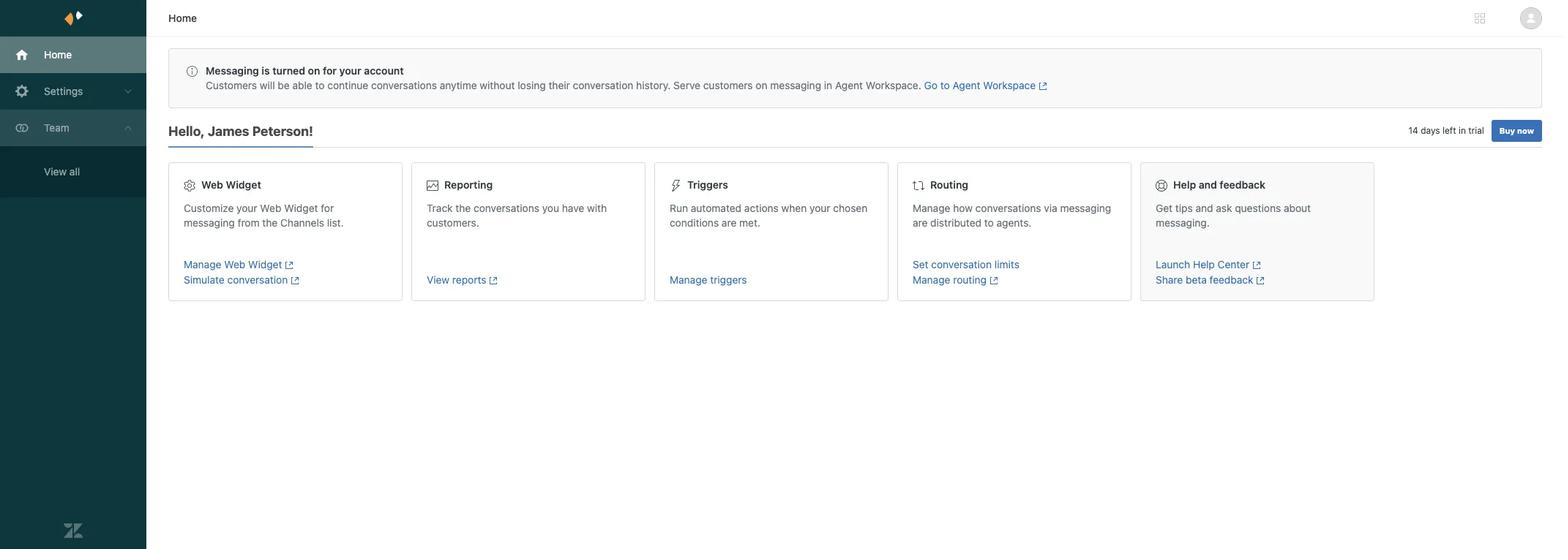Task type: describe. For each thing, give the bounding box(es) containing it.
from
[[238, 217, 260, 229]]

get tips and ask questions about messaging.
[[1156, 202, 1311, 229]]

messaging inside manage how conversations via messaging are distributed to agents.
[[1061, 202, 1112, 215]]

customers will be able to continue conversations anytime without losing their conversation history. serve customers on messaging in agent workspace.
[[206, 79, 924, 92]]

peterson!
[[252, 124, 313, 139]]

0 vertical spatial messaging
[[771, 79, 822, 92]]

routing
[[931, 179, 969, 191]]

customers.
[[427, 217, 480, 229]]

are inside manage how conversations via messaging are distributed to agents.
[[913, 217, 928, 229]]

set
[[913, 258, 929, 271]]

conversations for track the conversations you have with customers.
[[474, 202, 540, 215]]

with
[[587, 202, 607, 215]]

manage for manage web widget
[[184, 258, 221, 271]]

history.
[[636, 79, 671, 92]]

you
[[542, 202, 559, 215]]

via
[[1044, 202, 1058, 215]]

all
[[69, 165, 80, 178]]

reporting
[[444, 179, 493, 191]]

hello,
[[168, 124, 205, 139]]

triggers
[[710, 274, 747, 286]]

channels
[[280, 217, 324, 229]]

run
[[670, 202, 688, 215]]

when
[[782, 202, 807, 215]]

workspace
[[984, 79, 1036, 92]]

questions
[[1235, 202, 1282, 215]]

feedback for help and feedback
[[1220, 179, 1266, 191]]

manage triggers
[[670, 274, 747, 286]]

help and feedback
[[1174, 179, 1266, 191]]

track
[[427, 202, 453, 215]]

settings
[[44, 85, 83, 97]]

0 vertical spatial help
[[1174, 179, 1197, 191]]

2 vertical spatial widget
[[248, 258, 282, 271]]

view for view all
[[44, 165, 67, 178]]

continue
[[328, 79, 368, 92]]

are inside run automated actions when your chosen conditions are met.
[[722, 217, 737, 229]]

for for widget
[[321, 202, 334, 215]]

conversation for set conversation limits
[[932, 258, 992, 271]]

launch
[[1156, 258, 1191, 271]]

zendesk products image
[[1475, 13, 1486, 23]]

0 horizontal spatial to
[[315, 79, 325, 92]]

actions
[[745, 202, 779, 215]]

1 agent from the left
[[835, 79, 863, 92]]

conversation for simulate conversation
[[227, 274, 288, 286]]

conditions
[[670, 217, 719, 229]]

have
[[562, 202, 584, 215]]

launch help center
[[1156, 258, 1250, 271]]

buy now
[[1500, 126, 1535, 135]]

anytime
[[440, 79, 477, 92]]

your inside "customize your web widget for messaging from the channels list."
[[237, 202, 257, 215]]

team
[[44, 122, 69, 134]]

ask
[[1216, 202, 1233, 215]]

set conversation limits link
[[913, 258, 1117, 271]]

losing
[[518, 79, 546, 92]]

view reports
[[427, 274, 487, 286]]

your inside run automated actions when your chosen conditions are met.
[[810, 202, 831, 215]]

to inside manage how conversations via messaging are distributed to agents.
[[985, 217, 994, 229]]

widget inside "customize your web widget for messaging from the channels list."
[[284, 202, 318, 215]]

0 horizontal spatial web
[[201, 179, 223, 191]]

customize your web widget for messaging from the channels list.
[[184, 202, 344, 229]]

0 horizontal spatial on
[[308, 64, 320, 77]]

hello, james peterson!
[[168, 124, 313, 139]]

simulate conversation link
[[184, 274, 387, 286]]

share beta feedback link
[[1156, 274, 1360, 286]]

go
[[924, 79, 938, 92]]

be
[[278, 79, 290, 92]]

messaging inside "customize your web widget for messaging from the channels list."
[[184, 217, 235, 229]]

turned
[[273, 64, 305, 77]]

run automated actions when your chosen conditions are met.
[[670, 202, 868, 229]]

launch help center link
[[1156, 258, 1360, 271]]

feedback for share beta feedback
[[1210, 274, 1254, 286]]

and inside 'get tips and ask questions about messaging.'
[[1196, 202, 1214, 215]]

distributed
[[931, 217, 982, 229]]

about
[[1284, 202, 1311, 215]]

manage triggers link
[[670, 274, 874, 286]]

manage for manage how conversations via messaging are distributed to agents.
[[913, 202, 951, 215]]

0 horizontal spatial in
[[824, 79, 833, 92]]

serve
[[674, 79, 701, 92]]

simulate conversation
[[184, 274, 288, 286]]

account
[[364, 64, 404, 77]]

their
[[549, 79, 570, 92]]

chosen
[[834, 202, 868, 215]]

track the conversations you have with customers.
[[427, 202, 607, 229]]

1 vertical spatial in
[[1459, 125, 1467, 136]]

will
[[260, 79, 275, 92]]



Task type: locate. For each thing, give the bounding box(es) containing it.
0 horizontal spatial are
[[722, 217, 737, 229]]

manage inside manage how conversations via messaging are distributed to agents.
[[913, 202, 951, 215]]

1 horizontal spatial messaging
[[771, 79, 822, 92]]

1 vertical spatial for
[[321, 202, 334, 215]]

1 vertical spatial the
[[262, 217, 278, 229]]

messaging is turned on for your account
[[206, 64, 404, 77]]

1 vertical spatial messaging
[[1061, 202, 1112, 215]]

the inside track the conversations you have with customers.
[[456, 202, 471, 215]]

buy now button
[[1492, 120, 1543, 142]]

your up continue
[[340, 64, 362, 77]]

widget up "customize your web widget for messaging from the channels list." on the top left
[[226, 179, 261, 191]]

left
[[1443, 125, 1457, 136]]

manage up distributed
[[913, 202, 951, 215]]

go to agent workspace link
[[924, 79, 1048, 92]]

manage
[[913, 202, 951, 215], [184, 258, 221, 271], [670, 274, 708, 286], [913, 274, 951, 286]]

go to agent workspace
[[924, 79, 1036, 92]]

0 horizontal spatial your
[[237, 202, 257, 215]]

1 horizontal spatial to
[[941, 79, 950, 92]]

beta
[[1186, 274, 1207, 286]]

conversations inside track the conversations you have with customers.
[[474, 202, 540, 215]]

0 horizontal spatial conversation
[[227, 274, 288, 286]]

messaging.
[[1156, 217, 1210, 229]]

0 vertical spatial web
[[201, 179, 223, 191]]

0 vertical spatial view
[[44, 165, 67, 178]]

2 are from the left
[[913, 217, 928, 229]]

1 vertical spatial conversation
[[932, 258, 992, 271]]

14 days left in trial
[[1409, 125, 1485, 136]]

conversations left you
[[474, 202, 540, 215]]

web up channels
[[260, 202, 281, 215]]

conversation down manage web widget
[[227, 274, 288, 286]]

widget
[[226, 179, 261, 191], [284, 202, 318, 215], [248, 258, 282, 271]]

messaging
[[206, 64, 259, 77]]

are
[[722, 217, 737, 229], [913, 217, 928, 229]]

0 horizontal spatial home
[[44, 48, 72, 61]]

tips
[[1176, 202, 1193, 215]]

1 horizontal spatial in
[[1459, 125, 1467, 136]]

share beta feedback
[[1156, 274, 1254, 286]]

14
[[1409, 125, 1419, 136]]

your up "from"
[[237, 202, 257, 215]]

2 horizontal spatial your
[[810, 202, 831, 215]]

for up list.
[[321, 202, 334, 215]]

2 vertical spatial web
[[224, 258, 246, 271]]

center
[[1218, 258, 1250, 271]]

view left all
[[44, 165, 67, 178]]

1 are from the left
[[722, 217, 737, 229]]

customize
[[184, 202, 234, 215]]

for
[[323, 64, 337, 77], [321, 202, 334, 215]]

messaging down customize
[[184, 217, 235, 229]]

1 vertical spatial home
[[44, 48, 72, 61]]

1 horizontal spatial agent
[[953, 79, 981, 92]]

without
[[480, 79, 515, 92]]

the inside "customize your web widget for messaging from the channels list."
[[262, 217, 278, 229]]

how
[[954, 202, 973, 215]]

1 horizontal spatial the
[[456, 202, 471, 215]]

1 vertical spatial help
[[1194, 258, 1215, 271]]

2 vertical spatial messaging
[[184, 217, 235, 229]]

manage routing
[[913, 274, 987, 286]]

for inside "customize your web widget for messaging from the channels list."
[[321, 202, 334, 215]]

routing
[[954, 274, 987, 286]]

web up customize
[[201, 179, 223, 191]]

and left the "ask"
[[1196, 202, 1214, 215]]

view
[[44, 165, 67, 178], [427, 274, 450, 286]]

share
[[1156, 274, 1183, 286]]

met.
[[740, 217, 761, 229]]

0 vertical spatial and
[[1199, 179, 1218, 191]]

web inside "customize your web widget for messaging from the channels list."
[[260, 202, 281, 215]]

0 horizontal spatial the
[[262, 217, 278, 229]]

2 horizontal spatial web
[[260, 202, 281, 215]]

1 horizontal spatial web
[[224, 258, 246, 271]]

web up simulate conversation
[[224, 258, 246, 271]]

in left workspace.
[[824, 79, 833, 92]]

the
[[456, 202, 471, 215], [262, 217, 278, 229]]

days
[[1421, 125, 1441, 136]]

messaging right customers
[[771, 79, 822, 92]]

1 vertical spatial widget
[[284, 202, 318, 215]]

0 horizontal spatial messaging
[[184, 217, 235, 229]]

limits
[[995, 258, 1020, 271]]

0 vertical spatial widget
[[226, 179, 261, 191]]

simulate
[[184, 274, 225, 286]]

workspace.
[[866, 79, 922, 92]]

conversations for manage how conversations via messaging are distributed to agents.
[[976, 202, 1042, 215]]

conversation right their on the left top of the page
[[573, 79, 634, 92]]

are down 'automated'
[[722, 217, 737, 229]]

2 horizontal spatial messaging
[[1061, 202, 1112, 215]]

0 vertical spatial in
[[824, 79, 833, 92]]

view reports link
[[427, 274, 630, 286]]

james
[[208, 124, 249, 139]]

1 horizontal spatial your
[[340, 64, 362, 77]]

on
[[308, 64, 320, 77], [756, 79, 768, 92]]

to
[[315, 79, 325, 92], [941, 79, 950, 92], [985, 217, 994, 229]]

0 horizontal spatial view
[[44, 165, 67, 178]]

widget up the simulate conversation "link"
[[248, 258, 282, 271]]

triggers
[[688, 179, 729, 191]]

is
[[262, 64, 270, 77]]

conversation
[[573, 79, 634, 92], [932, 258, 992, 271], [227, 274, 288, 286]]

1 vertical spatial and
[[1196, 202, 1214, 215]]

manage up simulate
[[184, 258, 221, 271]]

to right able
[[315, 79, 325, 92]]

manage routing link
[[913, 274, 1117, 286]]

manage how conversations via messaging are distributed to agents.
[[913, 202, 1112, 229]]

to left 'agents.'
[[985, 217, 994, 229]]

conversations up 'agents.'
[[976, 202, 1042, 215]]

help
[[1174, 179, 1197, 191], [1194, 258, 1215, 271]]

web
[[201, 179, 223, 191], [260, 202, 281, 215], [224, 258, 246, 271]]

0 horizontal spatial agent
[[835, 79, 863, 92]]

2 agent from the left
[[953, 79, 981, 92]]

list.
[[327, 217, 344, 229]]

0 vertical spatial conversation
[[573, 79, 634, 92]]

in right left
[[1459, 125, 1467, 136]]

now
[[1518, 126, 1535, 135]]

1 vertical spatial feedback
[[1210, 274, 1254, 286]]

manage for manage triggers
[[670, 274, 708, 286]]

help up "tips"
[[1174, 179, 1197, 191]]

2 horizontal spatial to
[[985, 217, 994, 229]]

feedback down center
[[1210, 274, 1254, 286]]

1 horizontal spatial conversation
[[573, 79, 634, 92]]

buy
[[1500, 126, 1516, 135]]

help up share beta feedback
[[1194, 258, 1215, 271]]

your right when
[[810, 202, 831, 215]]

conversations down the account
[[371, 79, 437, 92]]

customers
[[206, 79, 257, 92]]

and
[[1199, 179, 1218, 191], [1196, 202, 1214, 215]]

0 vertical spatial for
[[323, 64, 337, 77]]

agents.
[[997, 217, 1032, 229]]

manage web widget
[[184, 258, 282, 271]]

2 horizontal spatial conversation
[[932, 258, 992, 271]]

1 vertical spatial web
[[260, 202, 281, 215]]

able
[[293, 79, 312, 92]]

agent right go
[[953, 79, 981, 92]]

1 horizontal spatial view
[[427, 274, 450, 286]]

reports
[[452, 274, 487, 286]]

1 horizontal spatial home
[[168, 12, 197, 24]]

0 vertical spatial the
[[456, 202, 471, 215]]

the right "from"
[[262, 217, 278, 229]]

widget up channels
[[284, 202, 318, 215]]

1 horizontal spatial conversations
[[474, 202, 540, 215]]

manage down set
[[913, 274, 951, 286]]

customers
[[703, 79, 753, 92]]

messaging right via
[[1061, 202, 1112, 215]]

conversations
[[371, 79, 437, 92], [474, 202, 540, 215], [976, 202, 1042, 215]]

are left distributed
[[913, 217, 928, 229]]

the up customers.
[[456, 202, 471, 215]]

on right customers
[[756, 79, 768, 92]]

0 horizontal spatial conversations
[[371, 79, 437, 92]]

home
[[168, 12, 197, 24], [44, 48, 72, 61]]

2 vertical spatial conversation
[[227, 274, 288, 286]]

conversations inside manage how conversations via messaging are distributed to agents.
[[976, 202, 1042, 215]]

trial
[[1469, 125, 1485, 136]]

conversation up routing
[[932, 258, 992, 271]]

your
[[340, 64, 362, 77], [237, 202, 257, 215], [810, 202, 831, 215]]

for for on
[[323, 64, 337, 77]]

0 vertical spatial home
[[168, 12, 197, 24]]

get
[[1156, 202, 1173, 215]]

on up able
[[308, 64, 320, 77]]

automated
[[691, 202, 742, 215]]

1 vertical spatial view
[[427, 274, 450, 286]]

in
[[824, 79, 833, 92], [1459, 125, 1467, 136]]

1 horizontal spatial are
[[913, 217, 928, 229]]

view for view reports
[[427, 274, 450, 286]]

agent left workspace.
[[835, 79, 863, 92]]

manage left triggers at the left
[[670, 274, 708, 286]]

0 vertical spatial feedback
[[1220, 179, 1266, 191]]

manage web widget link
[[184, 258, 387, 271]]

and up the "ask"
[[1199, 179, 1218, 191]]

view left reports
[[427, 274, 450, 286]]

2 horizontal spatial conversations
[[976, 202, 1042, 215]]

web widget
[[201, 179, 261, 191]]

1 horizontal spatial on
[[756, 79, 768, 92]]

to right go
[[941, 79, 950, 92]]

0 vertical spatial on
[[308, 64, 320, 77]]

for up continue
[[323, 64, 337, 77]]

set conversation limits
[[913, 258, 1020, 271]]

agent
[[835, 79, 863, 92], [953, 79, 981, 92]]

view all
[[44, 165, 80, 178]]

manage for manage routing
[[913, 274, 951, 286]]

1 vertical spatial on
[[756, 79, 768, 92]]

feedback up 'questions'
[[1220, 179, 1266, 191]]



Task type: vqa. For each thing, say whether or not it's contained in the screenshot.
office
no



